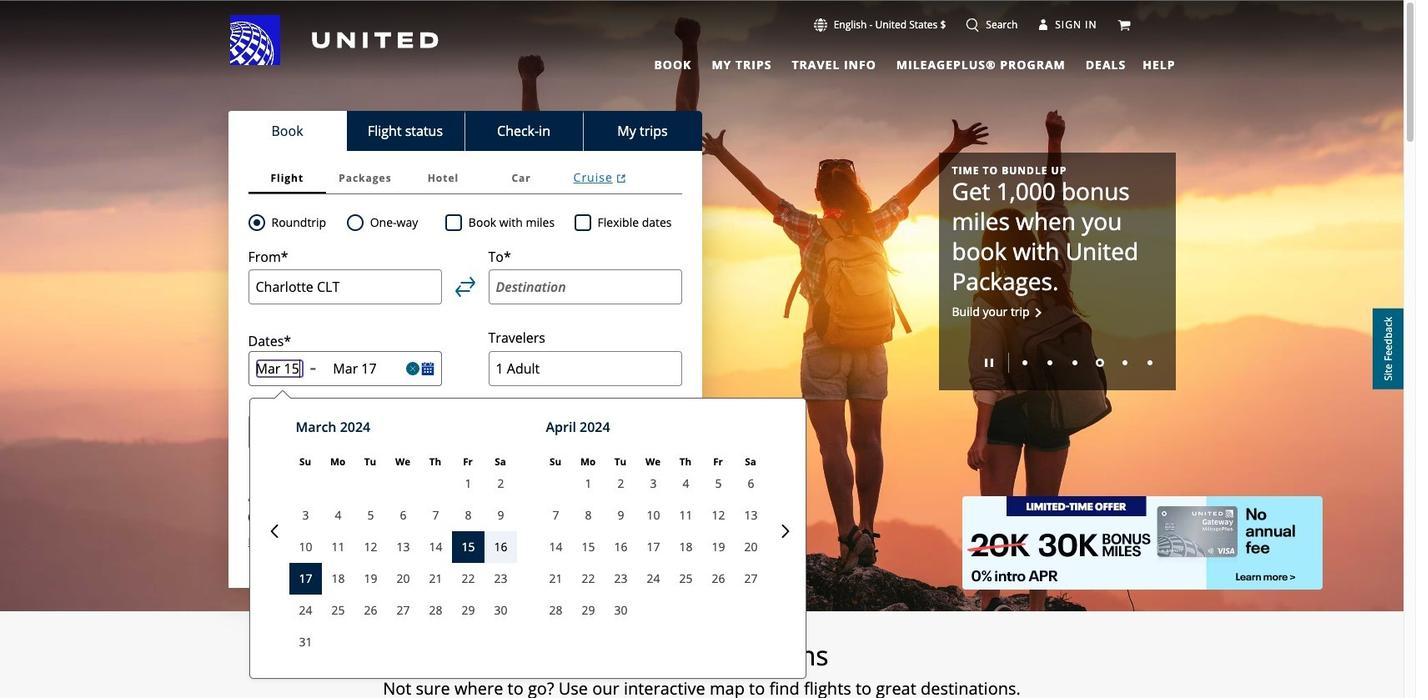 Task type: locate. For each thing, give the bounding box(es) containing it.
round trip flight search element
[[265, 213, 326, 233]]

currently in english united states	$ enter to change image
[[814, 18, 827, 32]]

Destination text field
[[488, 270, 682, 305]]

united logo link to homepage image
[[230, 15, 438, 65]]

slide 2 of 6 image
[[1047, 361, 1052, 366]]

main content
[[0, 1, 1404, 698]]

2 vertical spatial tab list
[[248, 163, 682, 194]]

slide 3 of 6 image
[[1072, 361, 1077, 366]]

navigation
[[0, 14, 1404, 75]]

0 vertical spatial tab list
[[644, 50, 1130, 75]]

Return text field
[[333, 360, 398, 378]]

slide 6 of 6 image
[[1147, 361, 1152, 366]]

not sure where to go? use our interactive map to find flights to great destinations. element
[[132, 679, 1272, 698]]

slide 1 of 6 image
[[1022, 361, 1027, 366]]

tab list
[[644, 50, 1130, 75], [228, 111, 702, 151], [248, 163, 682, 194]]

Departure text field
[[256, 359, 303, 379]]



Task type: vqa. For each thing, say whether or not it's contained in the screenshot.
Depart text box
no



Task type: describe. For each thing, give the bounding box(es) containing it.
Origin text field
[[248, 270, 442, 305]]

1 vertical spatial tab list
[[228, 111, 702, 151]]

view cart, click to view list of recently searched saved trips. image
[[1117, 18, 1131, 31]]

explore destinations element
[[132, 639, 1272, 672]]

reverse origin and destination image
[[455, 277, 475, 297]]

move forward to switch to the next month. image
[[779, 525, 792, 538]]

one way flight search element
[[363, 213, 418, 233]]

carousel buttons element
[[952, 347, 1162, 377]]

slide 4 of 6 image
[[1096, 359, 1104, 367]]

slide 5 of 6 image
[[1122, 361, 1127, 366]]

pause image
[[985, 359, 993, 367]]

move backward to switch to the previous month. image
[[267, 525, 281, 538]]

calendar application
[[254, 399, 1279, 678]]

book with miles element
[[445, 213, 574, 233]]



